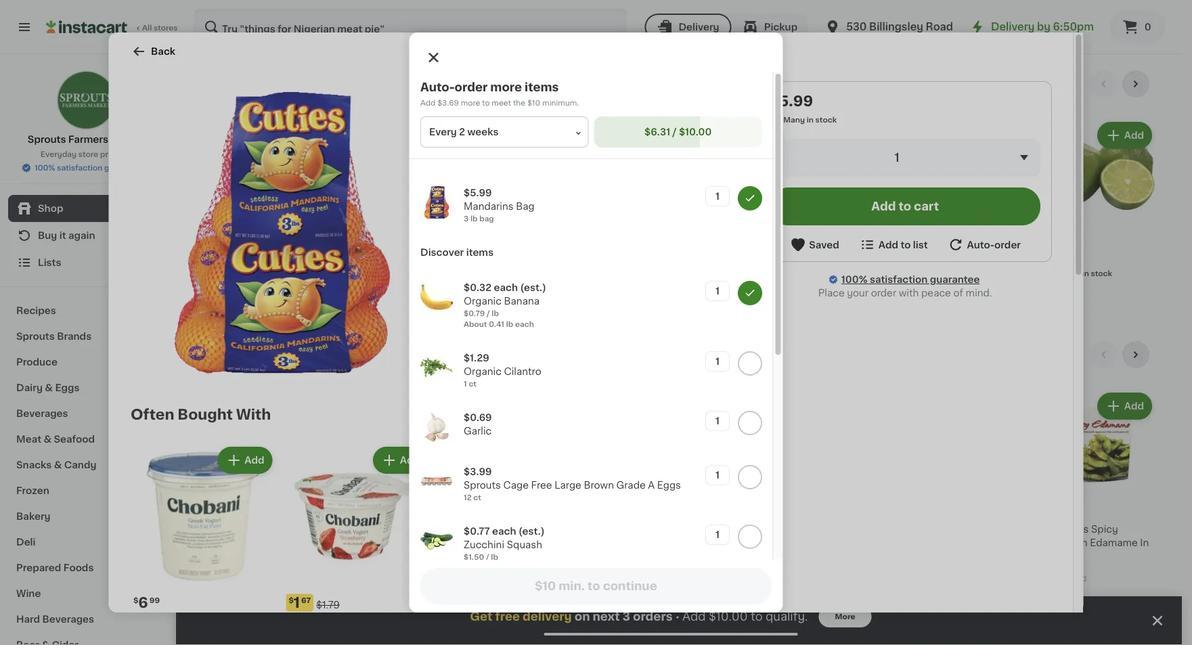 Task type: locate. For each thing, give the bounding box(es) containing it.
to left cart
[[899, 201, 911, 212]]

2 vertical spatial &
[[54, 461, 62, 470]]

each right 25
[[358, 235, 385, 246]]

mandarins bag image
[[420, 186, 453, 219]]

organic down "$ 0 32"
[[203, 254, 241, 263]]

organic green onions 1 bunch
[[444, 525, 550, 545]]

6 down the prepared foods link
[[138, 596, 148, 610]]

mandarins up meet
[[448, 82, 528, 97]]

ingredients button
[[448, 125, 742, 138]]

$0.32 each (estimated) element
[[203, 234, 313, 252]]

0 vertical spatial sponsored badge image
[[564, 562, 605, 569]]

candy
[[64, 461, 96, 470]]

/ down "$ 0 32"
[[226, 267, 229, 274]]

sprouts inside sprouts brands link
[[16, 332, 55, 341]]

3 1 button from the top
[[705, 352, 730, 372]]

2 horizontal spatial order
[[995, 240, 1021, 250]]

1 vertical spatial mandarins
[[508, 140, 557, 150]]

main content containing fresh fruit
[[176, 54, 1183, 645]]

mandarins up 1 medium hass avocado
[[464, 202, 513, 211]]

sponsored badge image
[[564, 562, 605, 569], [1046, 575, 1087, 583]]

1 fresh from the top
[[203, 77, 245, 91]]

items
[[525, 82, 559, 93], [466, 248, 494, 257]]

& left candy
[[54, 461, 62, 470]]

2 horizontal spatial 6
[[805, 267, 810, 274]]

100% satisfaction guarantee down store
[[35, 164, 144, 172]]

(est.) down avocado
[[520, 283, 546, 293]]

$ inside $ 4 99
[[444, 597, 449, 604]]

each right 32
[[238, 235, 264, 246]]

1 view from the top
[[999, 79, 1023, 89]]

/ inside organic banana $0.79 / lb about 0.41 lb each
[[226, 267, 229, 274]]

recipes link
[[8, 298, 165, 324]]

3 inside treatment tracker modal dialog
[[623, 611, 631, 623]]

orders
[[633, 611, 673, 623]]

1 vertical spatial more
[[461, 99, 480, 107]]

vegetables
[[248, 348, 333, 362]]

2 item carousel region from the top
[[203, 341, 1155, 601]]

organic
[[205, 221, 235, 228], [806, 221, 837, 228], [203, 254, 241, 263], [685, 254, 723, 263], [805, 254, 843, 263], [464, 297, 501, 306], [464, 367, 501, 377], [205, 492, 235, 499], [325, 492, 356, 499], [445, 492, 476, 499], [203, 525, 241, 534], [324, 525, 361, 534], [444, 525, 482, 534], [443, 581, 473, 589]]

satisfaction up place your order with peace of mind.
[[870, 275, 928, 284]]

1 horizontal spatial 0.41
[[489, 321, 504, 328]]

1 vertical spatial sprouts
[[16, 332, 55, 341]]

delivery by 6:50pm link
[[970, 19, 1095, 35]]

$ down the zucchini squash icon
[[444, 597, 449, 604]]

0 vertical spatial mandarins
[[448, 82, 528, 97]]

eggs down "produce" 'link'
[[55, 383, 80, 393]]

1 horizontal spatial auto-
[[967, 240, 995, 250]]

large
[[554, 481, 581, 490]]

1 inside organic celery 1 ct
[[203, 538, 206, 545]]

2 horizontal spatial each (est.)
[[716, 506, 774, 517]]

minimum.
[[542, 99, 579, 107]]

1 vertical spatial bag
[[516, 202, 535, 211]]

non- for 1 bunch
[[482, 492, 501, 499]]

about down the $0.59 on the left
[[324, 278, 346, 285]]

organic down $0.32
[[464, 297, 501, 306]]

0 horizontal spatial eggs
[[55, 383, 80, 393]]

lb up 0.69 on the right bottom of page
[[712, 538, 719, 545]]

0 vertical spatial satisfaction
[[57, 164, 102, 172]]

saved
[[809, 240, 839, 250]]

100% satisfaction guarantee link
[[841, 273, 980, 286]]

1 vertical spatial $5.99
[[464, 188, 492, 198]]

0 vertical spatial sprouts
[[28, 135, 66, 144]]

0 horizontal spatial $ 6 99
[[133, 596, 160, 610]]

1 item carousel region from the top
[[203, 70, 1155, 331]]

0 vertical spatial guarantee
[[104, 164, 144, 172]]

get free delivery on next 3 orders • add $10.00 to qualify.
[[470, 611, 808, 623]]

$1.50
[[464, 554, 484, 561]]

2 vertical spatial more
[[476, 154, 502, 163]]

0 horizontal spatial 100% satisfaction guarantee
[[35, 164, 144, 172]]

0 vertical spatial item carousel region
[[203, 70, 1155, 331]]

(est.) up squash
[[518, 527, 545, 536]]

produce
[[16, 358, 58, 367]]

100% up "your"
[[841, 275, 868, 284]]

add inside button
[[872, 201, 896, 212]]

50 for 1
[[339, 507, 349, 515]]

/ inside $0.77 each (est.) zucchini squash $1.50 / lb
[[486, 554, 489, 561]]

1 vertical spatial auto-
[[967, 240, 995, 250]]

non-gmo
[[566, 492, 605, 499]]

$0.77 each (est.) zucchini squash $1.50 / lb
[[464, 527, 545, 561]]

more down 'ingredients:'
[[476, 154, 502, 163]]

0.41 inside $0.32 each (est.) organic banana $0.79 / lb about 0.41 lb each
[[489, 321, 504, 328]]

each right $0.32
[[494, 283, 518, 293]]

3 up ingredients on the top of the page
[[448, 102, 455, 112]]

$0.25 each (estimated) element
[[324, 234, 433, 252]]

brown
[[584, 481, 614, 490]]

$3.99
[[464, 467, 492, 477]]

instacart logo image
[[46, 19, 127, 35]]

about up $1.29
[[464, 321, 487, 328]]

gmo down the cage
[[501, 492, 521, 499]]

/ down $0.32
[[487, 310, 490, 317]]

2 vertical spatial sprouts
[[464, 481, 501, 490]]

0 horizontal spatial satisfaction
[[57, 164, 102, 172]]

each up onion
[[716, 506, 742, 517]]

auto- right 75 at top
[[967, 240, 995, 250]]

1 vertical spatial $10.00
[[709, 611, 748, 623]]

0 vertical spatial &
[[45, 383, 53, 393]]

free
[[495, 611, 520, 623]]

to inside button
[[899, 201, 911, 212]]

1 vertical spatial order
[[995, 240, 1021, 250]]

sponsored badge image down shell
[[1046, 575, 1087, 583]]

main content
[[176, 54, 1183, 645]]

each (est.) for organic banana
[[238, 235, 296, 246]]

organic inside $1.29 organic cilantro 1 ct
[[464, 367, 501, 377]]

$ inside $ 3 88 $4.49 organic raspberries 6 oz container
[[808, 237, 813, 244]]

zucchini squash image
[[420, 525, 453, 557]]

to inside treatment tracker modal dialog
[[751, 611, 763, 623]]

organic inside organic celery 1 ct
[[203, 525, 241, 534]]

(est.) up onion
[[745, 506, 774, 517]]

organic non-gmo for 1 bunch
[[445, 492, 521, 499]]

1 vertical spatial guarantee
[[930, 275, 980, 284]]

each up zucchini
[[492, 527, 516, 536]]

auto- inside auto-order more items add $3.69 more to meet the $10 minimum.
[[420, 82, 455, 93]]

each down "$0.32 each (estimated)" element
[[254, 278, 272, 285]]

mandarins down $10
[[508, 140, 557, 150]]

1 vertical spatial item carousel region
[[203, 341, 1155, 601]]

organic inside organic cucumber 1 ct
[[324, 525, 361, 534]]

100% down everyday
[[35, 164, 55, 172]]

0 vertical spatial order
[[455, 82, 488, 93]]

1 horizontal spatial $ 6 99
[[599, 596, 626, 610]]

all left (40+)
[[1025, 79, 1036, 89]]

6 1 button from the top
[[705, 525, 730, 545]]

$ inside $ 0 25
[[326, 237, 331, 244]]

$ left 49
[[206, 507, 211, 515]]

gmo for organic celery
[[260, 492, 280, 499]]

6 inside $ 3 88 $4.49 organic raspberries 6 oz container
[[805, 267, 810, 274]]

0 horizontal spatial banana
[[243, 254, 279, 263]]

1 button for cage
[[705, 465, 730, 486]]

0 vertical spatial 0.41
[[228, 278, 243, 285]]

bag up $10
[[531, 82, 561, 97]]

$0.79
[[203, 267, 224, 274], [464, 310, 485, 317]]

hard
[[16, 615, 40, 624]]

banana
[[243, 254, 279, 263], [324, 254, 359, 263], [504, 297, 539, 306]]

beverages down the dairy & eggs
[[16, 409, 68, 419]]

3 right mandarins bag icon
[[464, 215, 469, 222]]

0 horizontal spatial 0.41
[[228, 278, 243, 285]]

ct inside organic celery 1 ct
[[208, 538, 216, 545]]

best sellers
[[203, 619, 292, 633]]

1 horizontal spatial eggs
[[657, 481, 681, 490]]

garlic image
[[420, 411, 453, 444]]

$1.49
[[685, 538, 705, 545]]

meat & seafood link
[[8, 427, 165, 452]]

sprouts inside "$3.99 sprouts cage free large brown grade a eggs 12 ct"
[[464, 481, 501, 490]]

gmo up "$0.32 each (estimated)" element
[[260, 221, 280, 228]]

add inside treatment tracker modal dialog
[[683, 611, 706, 623]]

$ left the 67
[[289, 597, 293, 604]]

$10.00 inside auto-order more items dialog
[[679, 127, 712, 137]]

$ 4 99
[[444, 596, 471, 610]]

view left (30+)
[[999, 621, 1023, 631]]

item carousel region
[[203, 70, 1155, 331], [203, 341, 1155, 601]]

sprouts inside sprouts farmers market link
[[28, 135, 66, 144]]

order for auto-order
[[995, 240, 1021, 250]]

buy it again
[[38, 231, 95, 240]]

0 horizontal spatial $5.99
[[464, 188, 492, 198]]

all
[[142, 24, 152, 31]]

mandarins bag 3 lb bag
[[448, 82, 561, 112]]

bag inside $5.99 mandarins bag 3 lb bag
[[479, 215, 494, 222]]

1 all from the top
[[1025, 79, 1036, 89]]

order inside auto-order button
[[995, 240, 1021, 250]]

0 inside button
[[1145, 22, 1152, 32]]

lb up ingredients on the top of the page
[[457, 102, 466, 112]]

add inside auto-order more items add $3.69 more to meet the $10 minimum.
[[420, 99, 435, 107]]

fresh for fresh fruit
[[203, 77, 245, 91]]

banana inside organic banana $0.79 / lb about 0.41 lb each
[[243, 254, 279, 263]]

50 inside $ 1 50
[[339, 507, 349, 515]]

$0.32
[[464, 283, 491, 293]]

lb inside mandarins bag 3 lb bag
[[457, 102, 466, 112]]

shop link
[[8, 195, 165, 222]]

bag up 1 medium hass avocado
[[516, 202, 535, 211]]

1 vertical spatial sponsored badge image
[[1046, 575, 1087, 583]]

each down onion
[[737, 549, 755, 556]]

item carousel region containing fresh vegetables
[[203, 341, 1155, 601]]

3 inside mandarins bag 3 lb bag
[[448, 102, 455, 112]]

more right $3.69
[[461, 99, 480, 107]]

lb right the 0.43
[[367, 278, 374, 285]]

delivery for delivery by 6:50pm
[[992, 22, 1035, 32]]

fruit
[[248, 77, 284, 91]]

dairy & eggs
[[16, 383, 80, 393]]

unselect item image
[[744, 192, 756, 205]]

organic inside organic banana $0.79 / lb about 0.41 lb each
[[203, 254, 241, 263]]

all left (30+)
[[1025, 621, 1036, 631]]

1 vertical spatial satisfaction
[[870, 275, 928, 284]]

raspberries
[[845, 254, 903, 263]]

bag up 1 medium hass avocado
[[479, 215, 494, 222]]

2 view from the top
[[999, 621, 1023, 631]]

everyday store prices link
[[40, 149, 132, 160]]

0 horizontal spatial sponsored badge image
[[564, 562, 605, 569]]

non- down large
[[566, 492, 585, 499]]

non- up "$0.32 each (estimated)" element
[[241, 221, 260, 228]]

beverages
[[16, 409, 68, 419], [42, 615, 94, 624]]

3 left 88
[[813, 236, 822, 250]]

to left meet
[[482, 99, 490, 107]]

lb up $1.29 organic cilantro 1 ct
[[506, 321, 513, 328]]

service type group
[[645, 14, 809, 41]]

fresh up bought
[[203, 348, 245, 362]]

organic inside $ 3 88 $4.49 organic raspberries 6 oz container
[[805, 254, 843, 263]]

1 vertical spatial $0.79
[[464, 310, 485, 317]]

organic inside $0.32 each (est.) organic banana $0.79 / lb about 0.41 lb each
[[464, 297, 501, 306]]

49
[[221, 507, 232, 515]]

1 vertical spatial 0.41
[[489, 321, 504, 328]]

100%
[[35, 164, 55, 172], [841, 275, 868, 284]]

0 horizontal spatial 50
[[339, 507, 349, 515]]

None search field
[[194, 8, 628, 46]]

1 vertical spatial all
[[1025, 621, 1036, 631]]

get
[[470, 611, 493, 623]]

to left qualify.
[[751, 611, 763, 623]]

1 horizontal spatial guarantee
[[930, 275, 980, 284]]

99 inside $ 4 99
[[460, 597, 471, 604]]

$10.00 inside treatment tracker modal dialog
[[709, 611, 748, 623]]

2 fresh from the top
[[203, 348, 245, 362]]

0 horizontal spatial auto-
[[420, 82, 455, 93]]

2 horizontal spatial banana
[[504, 297, 539, 306]]

sprouts farmers market link
[[28, 70, 145, 146]]

1 vertical spatial view
[[999, 621, 1023, 631]]

6 up next
[[604, 596, 614, 610]]

lb down zucchini
[[491, 554, 498, 561]]

1 vertical spatial eggs
[[657, 481, 681, 490]]

mandarins inside "ingredients ingredients: mandarins read more"
[[508, 140, 557, 150]]

view left (40+)
[[999, 79, 1023, 89]]

cage
[[503, 481, 529, 490]]

1 horizontal spatial delivery
[[992, 22, 1035, 32]]

1 horizontal spatial $0.79
[[464, 310, 485, 317]]

0 horizontal spatial order
[[455, 82, 488, 93]]

organic non-gmo down $3.99
[[445, 492, 521, 499]]

ingredients
[[448, 127, 505, 136]]

0 vertical spatial 100%
[[35, 164, 55, 172]]

0 for $ 0 25
[[331, 236, 341, 250]]

0 horizontal spatial delivery
[[679, 22, 720, 32]]

4
[[449, 596, 459, 610]]

5 1 button from the top
[[705, 465, 730, 486]]

each right the 0.43
[[376, 278, 394, 285]]

3 right next
[[623, 611, 631, 623]]

auto- inside button
[[967, 240, 995, 250]]

read more button
[[448, 152, 502, 165]]

non- up celery
[[241, 492, 260, 499]]

add $3.69 more to meet the $10 minimum. status
[[420, 98, 762, 108]]

1 horizontal spatial each (est.)
[[358, 235, 416, 246]]

$ up organic cucumber 1 ct at bottom
[[326, 507, 331, 515]]

0 vertical spatial fresh
[[203, 77, 245, 91]]

1 horizontal spatial banana
[[324, 254, 359, 263]]

sponsored badge image up the on
[[564, 562, 605, 569]]

many
[[784, 116, 805, 124], [939, 270, 961, 277], [1059, 270, 1081, 277], [458, 281, 479, 288], [217, 291, 238, 299], [337, 291, 359, 299], [217, 551, 238, 559], [698, 562, 720, 570]]

about
[[203, 278, 226, 285], [324, 278, 346, 285], [464, 321, 487, 328], [685, 549, 707, 556]]

$0.79 down "$ 0 32"
[[203, 267, 224, 274]]

2 vertical spatial mandarins
[[464, 202, 513, 211]]

1 1 button from the top
[[705, 186, 730, 207]]

bag
[[531, 82, 561, 97], [516, 202, 535, 211]]

non- for organic cucumber
[[361, 492, 380, 499]]

0 vertical spatial auto-
[[420, 82, 455, 93]]

$ left 32
[[206, 237, 211, 244]]

banana down avocado
[[504, 297, 539, 306]]

organic down $1.29
[[464, 367, 501, 377]]

0 for $ 0 50
[[1054, 236, 1064, 250]]

product group
[[203, 119, 313, 303], [324, 119, 433, 303], [444, 119, 554, 292], [564, 119, 674, 292], [685, 119, 794, 276], [805, 119, 915, 276], [926, 119, 1035, 282], [1046, 119, 1155, 282], [203, 390, 313, 563], [324, 390, 433, 547], [564, 390, 674, 573], [685, 390, 794, 574], [1046, 390, 1155, 586], [130, 444, 275, 645], [286, 444, 430, 645], [597, 444, 741, 645]]

ct down $ 1 50
[[329, 538, 336, 545]]

auto- for auto-order more items add $3.69 more to meet the $10 minimum.
[[420, 82, 455, 93]]

0 vertical spatial bag
[[468, 102, 487, 112]]

sprouts brands
[[16, 332, 92, 341]]

1 vertical spatial 100%
[[841, 275, 868, 284]]

to inside auto-order more items add $3.69 more to meet the $10 minimum.
[[482, 99, 490, 107]]

garlic
[[464, 427, 492, 436]]

0.41 down "$ 0 32"
[[228, 278, 243, 285]]

organic cilantro image
[[420, 352, 453, 384]]

1 vertical spatial beverages
[[42, 615, 94, 624]]

each (est.) right 25
[[358, 235, 416, 246]]

/ inside banana $0.59 / lb about 0.43 lb each
[[348, 267, 351, 274]]

bakery link
[[8, 504, 165, 530]]

eggs inside "$3.99 sprouts cage free large brown grade a eggs 12 ct"
[[657, 481, 681, 490]]

order left 'with' at the right top of the page
[[871, 289, 897, 298]]

1 horizontal spatial 100%
[[841, 275, 868, 284]]

$5.99
[[770, 94, 813, 108], [464, 188, 492, 198]]

market
[[111, 135, 145, 144]]

ct down 2
[[208, 538, 216, 545]]

50 inside $ 0 50
[[1065, 237, 1075, 244]]

1 inside $1.67 original price: $1.79 "element"
[[293, 596, 300, 610]]

organic blueberries
[[685, 254, 779, 263]]

organic non-gmo up 32
[[205, 221, 280, 228]]

banana inside $0.32 each (est.) organic banana $0.79 / lb about 0.41 lb each
[[504, 297, 539, 306]]

(40+)
[[1038, 79, 1065, 89]]

1 $ 6 99 from the left
[[133, 596, 160, 610]]

about inside banana $0.59 / lb about 0.43 lb each
[[324, 278, 346, 285]]

about inside $0.32 each (est.) organic banana $0.79 / lb about 0.41 lb each
[[464, 321, 487, 328]]

beverages down wine link at the bottom left
[[42, 615, 94, 624]]

auto- up $3.69
[[420, 82, 455, 93]]

1 horizontal spatial 50
[[1065, 237, 1075, 244]]

read
[[448, 154, 474, 163]]

discover items
[[420, 248, 494, 257]]

ct
[[469, 380, 476, 388], [473, 494, 481, 502], [208, 538, 216, 545], [329, 538, 336, 545]]

organic non-gmo up 49
[[205, 492, 280, 499]]

brands
[[57, 332, 92, 341]]

1 button for (est.)
[[705, 525, 730, 545]]

view all (30+)
[[999, 621, 1065, 631]]

each (est.) inside $0.25 each (estimated) element
[[358, 235, 416, 246]]

(est.) inside "$0.32 each (estimated)" element
[[267, 235, 296, 246]]

$0.79 inside organic banana $0.79 / lb about 0.41 lb each
[[203, 267, 224, 274]]

$6.99 element
[[685, 234, 794, 252]]

fresh left fruit in the top of the page
[[203, 77, 245, 91]]

0 vertical spatial 100% satisfaction guarantee
[[35, 164, 144, 172]]

items up $10
[[525, 82, 559, 93]]

dairy
[[16, 383, 43, 393]]

& right dairy
[[45, 383, 53, 393]]

order up $3.69
[[455, 82, 488, 93]]

2 vertical spatial order
[[871, 289, 897, 298]]

0 vertical spatial $0.79
[[203, 267, 224, 274]]

lists
[[38, 258, 61, 268]]

organic up 32
[[205, 221, 235, 228]]

0 vertical spatial bag
[[531, 82, 561, 97]]

1 inside $1.29 organic cilantro 1 ct
[[464, 380, 467, 388]]

0 vertical spatial items
[[525, 82, 559, 93]]

$ inside "$ 0 32"
[[206, 237, 211, 244]]

99
[[1065, 507, 1075, 515], [149, 597, 160, 604], [460, 597, 471, 604], [616, 597, 626, 604]]

1 horizontal spatial order
[[871, 289, 897, 298]]

0 vertical spatial $10.00
[[679, 127, 712, 137]]

buy
[[38, 231, 57, 240]]

1 vertical spatial bag
[[479, 215, 494, 222]]

& right meat
[[44, 435, 52, 444]]

mandarins inside $5.99 mandarins bag 3 lb bag
[[464, 202, 513, 211]]

1 horizontal spatial items
[[525, 82, 559, 93]]

meat
[[16, 435, 41, 444]]

1 vertical spatial fresh
[[203, 348, 245, 362]]

& for dairy
[[45, 383, 53, 393]]

prices
[[100, 151, 124, 158]]

1 vertical spatial items
[[466, 248, 494, 257]]

order inside auto-order more items add $3.69 more to meet the $10 minimum.
[[455, 82, 488, 93]]

$ 0 25
[[326, 236, 353, 250]]

organic non-gmo for organic banana
[[205, 221, 280, 228]]

each (est.) inside "$0.32 each (estimated)" element
[[238, 235, 296, 246]]

1 horizontal spatial satisfaction
[[870, 275, 928, 284]]

$5.99 inside $5.99 mandarins bag 3 lb bag
[[464, 188, 492, 198]]

0 vertical spatial $5.99
[[770, 94, 813, 108]]

each inside yellow onion $1.49 / lb about 0.69 lb each
[[737, 549, 755, 556]]

0 horizontal spatial each (est.)
[[238, 235, 296, 246]]

$1.67 original price: $1.79 element
[[286, 594, 430, 612]]

order left $ 0 50
[[995, 240, 1021, 250]]

organic down $ 1 50
[[324, 525, 361, 534]]

bag inside mandarins bag 3 lb bag
[[531, 82, 561, 97]]

0 vertical spatial all
[[1025, 79, 1036, 89]]

0 horizontal spatial $0.79
[[203, 267, 224, 274]]

satisfaction down everyday store prices
[[57, 164, 102, 172]]

0 horizontal spatial guarantee
[[104, 164, 144, 172]]

more up meet
[[490, 82, 522, 93]]

0 vertical spatial view
[[999, 79, 1023, 89]]

sprouts down $3.99
[[464, 481, 501, 490]]

organic non-gmo up $ 1 50
[[325, 492, 401, 499]]

1 horizontal spatial $5.99
[[770, 94, 813, 108]]

delivery inside button
[[679, 22, 720, 32]]

1 vertical spatial 100% satisfaction guarantee
[[841, 275, 980, 284]]

dairy & eggs link
[[8, 375, 165, 401]]

organic banana $0.79 / lb about 0.41 lb each
[[203, 254, 279, 285]]

each inside banana $0.59 / lb about 0.43 lb each
[[376, 278, 394, 285]]

lb inside $5.99 mandarins bag 3 lb bag
[[470, 215, 477, 222]]

buy it again link
[[8, 222, 165, 249]]

$5.99 mandarins bag 3 lb bag
[[464, 188, 535, 222]]

/ inside $0.32 each (est.) organic banana $0.79 / lb about 0.41 lb each
[[487, 310, 490, 317]]

2 all from the top
[[1025, 621, 1036, 631]]

next
[[593, 611, 620, 623]]

0 horizontal spatial 100%
[[35, 164, 55, 172]]

/ inside yellow onion $1.49 / lb about 0.69 lb each
[[707, 538, 710, 545]]

0
[[1145, 22, 1152, 32], [211, 236, 221, 250], [331, 236, 341, 250], [1054, 236, 1064, 250]]

organic down $3.99
[[445, 492, 476, 499]]

/ right $1.49
[[707, 538, 710, 545]]

each inside organic banana $0.79 / lb about 0.41 lb each
[[254, 278, 272, 285]]

guarantee up of
[[930, 275, 980, 284]]

guarantee inside button
[[104, 164, 144, 172]]

sellers
[[241, 619, 292, 633]]

again
[[68, 231, 95, 240]]

order
[[455, 82, 488, 93], [995, 240, 1021, 250], [871, 289, 897, 298]]

1 vertical spatial &
[[44, 435, 52, 444]]

organic up bunch
[[444, 525, 482, 534]]

$
[[206, 237, 211, 244], [326, 237, 331, 244], [808, 237, 813, 244], [928, 237, 933, 244], [1049, 237, 1054, 244], [206, 507, 211, 515], [326, 507, 331, 515], [133, 597, 138, 604], [289, 597, 293, 604], [444, 597, 449, 604], [599, 597, 604, 604]]

0 vertical spatial 50
[[1065, 237, 1075, 244]]

organic up $ 4 99
[[443, 581, 473, 589]]

1 vertical spatial 50
[[339, 507, 349, 515]]



Task type: vqa. For each thing, say whether or not it's contained in the screenshot.
instacart logo
yes



Task type: describe. For each thing, give the bounding box(es) containing it.
view all (40+) button
[[994, 70, 1080, 98]]

$10
[[527, 99, 540, 107]]

best
[[203, 619, 238, 633]]

organic non-gmo for organic celery
[[205, 492, 280, 499]]

organic up $ 1 50
[[325, 492, 356, 499]]

view for best sellers
[[999, 621, 1023, 631]]

items inside auto-order more items add $3.69 more to meet the $10 minimum.
[[525, 82, 559, 93]]

sprouts for sprouts farmers market
[[28, 135, 66, 144]]

organic inside button
[[685, 254, 723, 263]]

each (est.) for banana
[[358, 235, 416, 246]]

organic non-gmo for organic cucumber
[[325, 492, 401, 499]]

3 inside $5.99 mandarins bag 3 lb bag
[[464, 215, 469, 222]]

1 inside 1 medium hass avocado
[[452, 236, 458, 250]]

meet
[[492, 99, 511, 107]]

cart
[[914, 201, 939, 212]]

each inside $0.77 each (est.) zucchini squash $1.50 / lb
[[492, 527, 516, 536]]

green
[[484, 525, 514, 534]]

& for meat
[[44, 435, 52, 444]]

$3.69
[[437, 99, 459, 107]]

2 $ 6 99 from the left
[[599, 596, 626, 610]]

25
[[343, 237, 353, 244]]

4 1 button from the top
[[705, 411, 730, 431]]

$ inside $ 2 49
[[206, 507, 211, 515]]

organic inside organic green onions 1 bunch
[[444, 525, 482, 534]]

about inside yellow onion $1.49 / lb about 0.69 lb each
[[685, 549, 707, 556]]

0.43
[[348, 278, 365, 285]]

each up 'cilantro'
[[515, 321, 534, 328]]

$ 0 32
[[206, 236, 232, 250]]

ingredients ingredients: mandarins read more
[[448, 127, 557, 163]]

pickup
[[764, 22, 798, 32]]

1 horizontal spatial 6
[[604, 596, 614, 610]]

ct inside "$3.99 sprouts cage free large brown grade a eggs 12 ct"
[[473, 494, 481, 502]]

(30+)
[[1038, 621, 1065, 631]]

hard beverages link
[[8, 607, 165, 633]]

add to list
[[879, 240, 928, 250]]

non- for organic banana
[[241, 221, 260, 228]]

yellow onion $1.49 / lb about 0.69 lb each
[[685, 525, 755, 556]]

add to list button
[[859, 236, 928, 253]]

0 vertical spatial more
[[490, 82, 522, 93]]

0 vertical spatial beverages
[[16, 409, 68, 419]]

gmo inside the 'non-gmo' button
[[585, 492, 605, 499]]

lb down hass
[[492, 310, 499, 317]]

non- inside button
[[566, 492, 585, 499]]

medium
[[444, 254, 483, 263]]

0 vertical spatial eggs
[[55, 383, 80, 393]]

32
[[222, 237, 232, 244]]

free
[[531, 481, 552, 490]]

sprouts farmers market
[[28, 135, 145, 144]]

farmers
[[68, 135, 108, 144]]

$ 1 50
[[326, 507, 349, 521]]

sprouts farmers market logo image
[[57, 70, 116, 130]]

6:50pm
[[1054, 22, 1095, 32]]

product group containing each (est.)
[[685, 390, 794, 574]]

organic celery 1 ct
[[203, 525, 275, 545]]

99 inside item carousel region
[[1065, 507, 1075, 515]]

all stores
[[142, 24, 178, 31]]

gmo for organic cucumber
[[380, 492, 401, 499]]

lb right 0.69 on the right bottom of page
[[728, 549, 735, 556]]

$0.59
[[324, 267, 346, 274]]

product group containing 2
[[203, 390, 313, 563]]

add inside button
[[879, 240, 898, 250]]

organic up 49
[[205, 492, 235, 499]]

more
[[835, 613, 856, 621]]

peace
[[921, 289, 951, 298]]

1 inside organic cucumber 1 ct
[[324, 538, 327, 545]]

lb down 32
[[231, 267, 238, 274]]

treatment tracker modal dialog
[[176, 597, 1183, 645]]

non- up $3.88 original price: $4.49 element
[[843, 221, 862, 228]]

satisfaction inside button
[[57, 164, 102, 172]]

& for snacks
[[54, 461, 62, 470]]

$3.99 sprouts cage free large brown grade a eggs 12 ct
[[464, 467, 681, 502]]

gmo up $3.88 original price: $4.49 element
[[862, 221, 882, 228]]

1 horizontal spatial 100% satisfaction guarantee
[[841, 275, 980, 284]]

all for best sellers
[[1025, 621, 1036, 631]]

$3.88 original price: $4.49 element
[[805, 234, 915, 252]]

75
[[945, 237, 954, 244]]

lemon
[[926, 254, 958, 263]]

hass
[[485, 254, 509, 263]]

•
[[676, 611, 680, 622]]

to inside button
[[901, 240, 911, 250]]

$ 0 50
[[1049, 236, 1075, 250]]

mandarins inside mandarins bag 3 lb bag
[[448, 82, 528, 97]]

$5.99 for $5.99
[[770, 94, 813, 108]]

bakery
[[16, 512, 51, 522]]

(est.) inside $0.32 each (est.) organic banana $0.79 / lb about 0.41 lb each
[[520, 283, 546, 293]]

banana inside banana $0.59 / lb about 0.43 lb each
[[324, 254, 359, 263]]

1 horizontal spatial sponsored badge image
[[1046, 575, 1087, 583]]

delivery button
[[645, 14, 732, 41]]

$ inside $ 1 50
[[326, 507, 331, 515]]

yellow
[[685, 525, 715, 534]]

blueberries
[[725, 254, 779, 263]]

more button
[[819, 606, 872, 628]]

product group containing non-gmo
[[564, 390, 674, 573]]

1 inside organic green onions 1 bunch
[[444, 538, 447, 545]]

100% inside button
[[35, 164, 55, 172]]

add to cart button
[[770, 188, 1041, 226]]

non- for organic celery
[[241, 492, 260, 499]]

$0.69 garlic
[[464, 413, 492, 436]]

lime
[[1046, 254, 1069, 263]]

of
[[954, 289, 963, 298]]

lb up the 0.43
[[353, 267, 360, 274]]

non-gmo button
[[564, 390, 674, 561]]

bought
[[177, 407, 233, 422]]

organic non-gmo up 88
[[806, 221, 882, 228]]

$0.79 inside $0.32 each (est.) organic banana $0.79 / lb about 0.41 lb each
[[464, 310, 485, 317]]

gmo for 1 bunch
[[501, 492, 521, 499]]

delivery by 6:50pm
[[992, 22, 1095, 32]]

$5.99 for $5.99 mandarins bag 3 lb bag
[[464, 188, 492, 198]]

sprouts cage free large brown grade a eggs image
[[420, 465, 453, 498]]

organic banana image
[[420, 281, 453, 314]]

gmo for organic banana
[[260, 221, 280, 228]]

saved button
[[790, 236, 839, 253]]

everyday store prices
[[40, 151, 124, 158]]

(est.) inside $0.25 each (estimated) element
[[388, 235, 416, 246]]

snacks & candy link
[[8, 452, 165, 478]]

(est.) inside $0.77 each (est.) zucchini squash $1.50 / lb
[[518, 527, 545, 536]]

fresh for fresh vegetables
[[203, 348, 245, 362]]

530 billingsley road
[[847, 22, 954, 32]]

$ up next
[[599, 597, 604, 604]]

melissa's
[[1046, 525, 1089, 534]]

$ inside $ 0 50
[[1049, 237, 1054, 244]]

0 horizontal spatial items
[[466, 248, 494, 257]]

road
[[926, 22, 954, 32]]

unselect item image
[[744, 287, 756, 299]]

edamame
[[1091, 538, 1138, 548]]

view all (30+) button
[[994, 612, 1080, 639]]

more inside "ingredients ingredients: mandarins read more"
[[476, 154, 502, 163]]

zucchini
[[464, 540, 504, 550]]

cucumber
[[364, 525, 414, 534]]

about inside organic banana $0.79 / lb about 0.41 lb each
[[203, 278, 226, 285]]

$ up hard beverages link
[[133, 597, 138, 604]]

order for auto-order more items add $3.69 more to meet the $10 minimum.
[[455, 82, 488, 93]]

view for fresh fruit
[[999, 79, 1023, 89]]

by
[[1038, 22, 1051, 32]]

67
[[301, 597, 311, 604]]

ct inside organic cucumber 1 ct
[[329, 538, 336, 545]]

bag inside $5.99 mandarins bag 3 lb bag
[[516, 202, 535, 211]]

organic blueberries button
[[685, 119, 794, 276]]

on
[[575, 611, 590, 623]]

/ right the $6.31
[[673, 127, 677, 137]]

hard beverages
[[16, 615, 94, 624]]

all for fresh fruit
[[1025, 79, 1036, 89]]

prepared
[[16, 564, 61, 573]]

organic up 88
[[806, 221, 837, 228]]

everyday
[[40, 151, 77, 158]]

$1.29 organic cilantro 1 ct
[[464, 354, 541, 388]]

lb down "$0.32 each (estimated)" element
[[245, 278, 252, 285]]

$0.32 each (est.) organic banana $0.79 / lb about 0.41 lb each
[[464, 283, 546, 328]]

lb inside $0.77 each (est.) zucchini squash $1.50 / lb
[[491, 554, 498, 561]]

seafood
[[54, 435, 95, 444]]

place
[[818, 289, 845, 298]]

0.41 inside organic banana $0.79 / lb about 0.41 lb each
[[228, 278, 243, 285]]

recipes
[[16, 306, 56, 316]]

organic cucumber 1 ct
[[324, 525, 414, 545]]

3 inside $ 3 88 $4.49 organic raspberries 6 oz container
[[813, 236, 822, 250]]

auto-order
[[967, 240, 1021, 250]]

auto- for auto-order
[[967, 240, 995, 250]]

delivery for delivery
[[679, 22, 720, 32]]

billingsley
[[870, 22, 924, 32]]

$ right list
[[928, 237, 933, 244]]

88
[[824, 237, 834, 244]]

auto-order more items add $3.69 more to meet the $10 minimum.
[[420, 82, 579, 107]]

50 for 0
[[1065, 237, 1075, 244]]

ct inside $1.29 organic cilantro 1 ct
[[469, 380, 476, 388]]

2 1 button from the top
[[705, 281, 730, 301]]

$0.77
[[464, 527, 490, 536]]

100% satisfaction guarantee inside button
[[35, 164, 144, 172]]

frozen link
[[8, 478, 165, 504]]

0 for $ 0 32
[[211, 236, 221, 250]]

sprouts for sprouts brands
[[16, 332, 55, 341]]

$ inside the $ 1 67 $1.79
[[289, 597, 293, 604]]

fresh fruit
[[203, 77, 284, 91]]

1 button for bag
[[705, 186, 730, 207]]

auto-order button
[[948, 236, 1021, 253]]

bag inside mandarins bag 3 lb bag
[[468, 102, 487, 112]]

spicy
[[1092, 525, 1119, 534]]

shell
[[1046, 552, 1069, 561]]

bunch
[[449, 538, 473, 545]]

0 horizontal spatial 6
[[138, 596, 148, 610]]

oz
[[812, 267, 821, 274]]

item carousel region containing fresh fruit
[[203, 70, 1155, 331]]

auto-order more items dialog
[[409, 33, 783, 645]]

1 button for cilantro
[[705, 352, 730, 372]]

product group containing 3
[[805, 119, 915, 276]]



